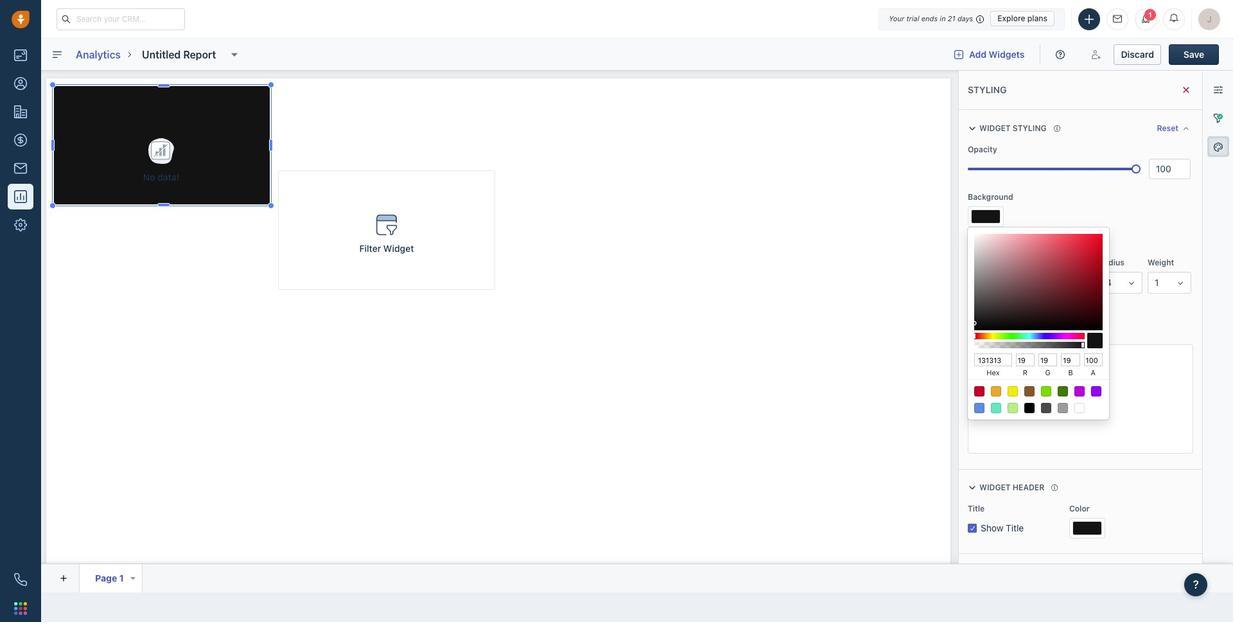 Task type: vqa. For each thing, say whether or not it's contained in the screenshot.
PLANS
yes



Task type: locate. For each thing, give the bounding box(es) containing it.
your
[[890, 14, 905, 22]]

in
[[940, 14, 946, 22]]

21
[[948, 14, 956, 22]]

1 link
[[1136, 8, 1157, 30]]

days
[[958, 14, 974, 22]]

plans
[[1028, 13, 1048, 23]]



Task type: describe. For each thing, give the bounding box(es) containing it.
Search your CRM... text field
[[57, 8, 185, 30]]

freshworks switcher image
[[14, 602, 27, 615]]

explore
[[998, 13, 1026, 23]]

1
[[1149, 11, 1153, 18]]

explore plans
[[998, 13, 1048, 23]]

trial
[[907, 14, 920, 22]]

ends
[[922, 14, 938, 22]]

explore plans link
[[991, 11, 1055, 26]]

your trial ends in 21 days
[[890, 14, 974, 22]]

phone image
[[14, 573, 27, 586]]

phone element
[[8, 567, 33, 593]]



